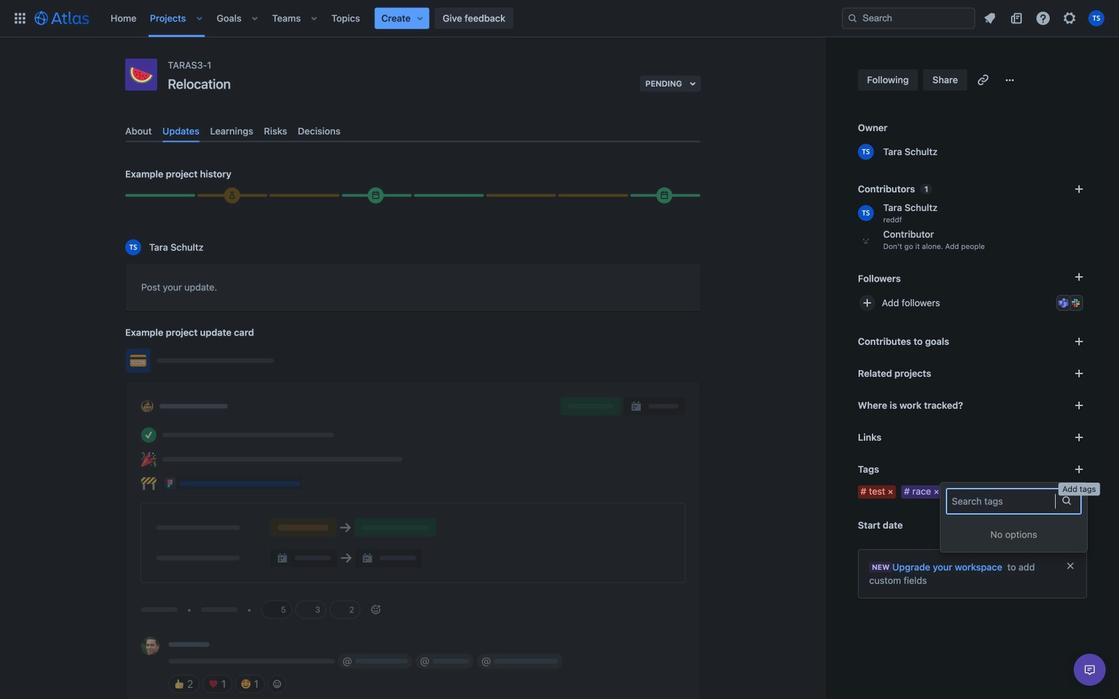 Task type: describe. For each thing, give the bounding box(es) containing it.
Search field
[[842, 8, 976, 29]]

settings image
[[1062, 10, 1078, 26]]

account image
[[1089, 10, 1105, 26]]

Search tags text field
[[952, 495, 955, 508]]

search image
[[848, 13, 858, 24]]

open image
[[1059, 493, 1075, 509]]

2 close tag image from the left
[[932, 487, 942, 498]]

1 close tag image from the left
[[886, 487, 896, 498]]

add link image
[[1072, 430, 1088, 446]]

add related project image
[[1072, 366, 1088, 382]]

add a follower image
[[1072, 269, 1088, 285]]

top element
[[8, 0, 842, 37]]

close banner image
[[1066, 561, 1076, 572]]

slack logo showing nan channels are connected to this project image
[[1071, 298, 1082, 309]]

add goals image
[[1072, 334, 1088, 350]]



Task type: vqa. For each thing, say whether or not it's contained in the screenshot.
Add Team Or Contributors image on the top of page
yes



Task type: locate. For each thing, give the bounding box(es) containing it.
open intercom messenger image
[[1082, 662, 1098, 678]]

0 horizontal spatial close tag image
[[886, 487, 896, 498]]

notifications image
[[982, 10, 998, 26]]

msteams logo showing  channels are connected to this project image
[[1059, 298, 1070, 309]]

banner
[[0, 0, 1120, 37]]

1 horizontal spatial close tag image
[[932, 487, 942, 498]]

Main content area, start typing to enter text. text field
[[141, 280, 685, 300]]

help image
[[1036, 10, 1052, 26]]

None search field
[[842, 8, 976, 29]]

add work tracking links image
[[1072, 398, 1088, 414]]

tooltip
[[1059, 483, 1101, 496]]

add follower image
[[860, 295, 876, 311]]

close tag image
[[886, 487, 896, 498], [932, 487, 942, 498]]

add team or contributors image
[[1072, 181, 1088, 197]]

add tag image
[[1072, 462, 1088, 478]]

switch to... image
[[12, 10, 28, 26]]

tab list
[[120, 120, 706, 142]]



